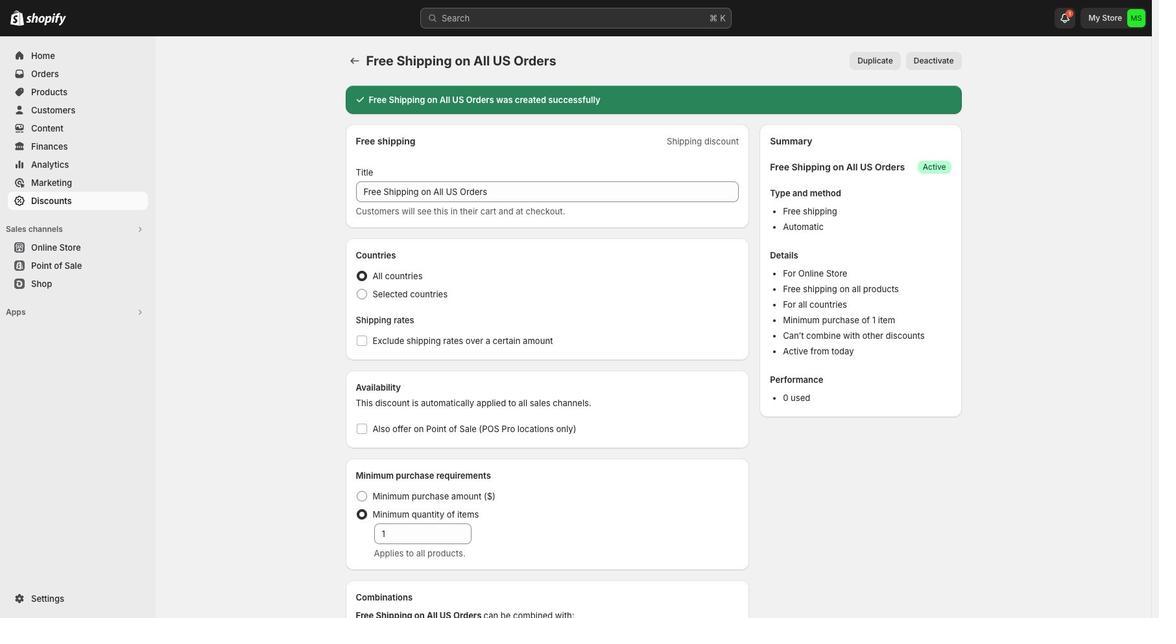 Task type: vqa. For each thing, say whether or not it's contained in the screenshot.
Shopify image
yes



Task type: locate. For each thing, give the bounding box(es) containing it.
my store image
[[1128, 9, 1146, 27]]

None text field
[[356, 182, 739, 202], [374, 524, 471, 545], [356, 182, 739, 202], [374, 524, 471, 545]]



Task type: describe. For each thing, give the bounding box(es) containing it.
shopify image
[[10, 10, 24, 26]]

shopify image
[[26, 13, 66, 26]]



